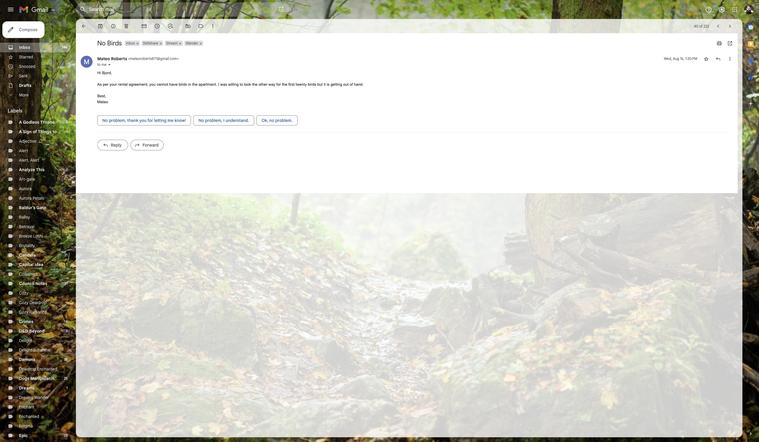 Task type: locate. For each thing, give the bounding box(es) containing it.
>
[[177, 56, 179, 61]]

mateo roberts cell
[[97, 56, 179, 61]]

cozy radiance link
[[19, 309, 47, 315]]

more image
[[210, 23, 216, 29]]

a left sign
[[19, 129, 22, 134]]

hand.
[[354, 82, 364, 87]]

1 problem, from the left
[[109, 118, 126, 123]]

1 horizontal spatial you
[[149, 82, 156, 87]]

1 vertical spatial to
[[240, 82, 243, 87]]

0 horizontal spatial i
[[218, 82, 219, 87]]

sunshine
[[33, 347, 50, 353]]

222
[[704, 24, 710, 28]]

1 vertical spatial a
[[19, 129, 22, 134]]

know!
[[175, 118, 186, 123]]

0 vertical spatial mateo
[[97, 56, 110, 61]]

inbox up starred
[[19, 45, 30, 50]]

way
[[269, 82, 276, 87]]

0 vertical spatial dewdrop
[[29, 300, 46, 305]]

a left godless
[[19, 120, 22, 125]]

1 21 from the top
[[64, 253, 68, 257]]

2 problem, from the left
[[205, 118, 222, 123]]

dogs manipulating time link
[[19, 376, 68, 381]]

back to inbox image
[[81, 23, 87, 29]]

1 horizontal spatial problem,
[[205, 118, 222, 123]]

breeze
[[19, 234, 32, 239]]

1 horizontal spatial of
[[350, 82, 353, 87]]

0 horizontal spatial problem,
[[109, 118, 126, 123]]

ok, no problem.
[[262, 118, 293, 123]]

capital idea link
[[19, 262, 43, 267]]

the right look
[[252, 82, 258, 87]]

report spam image
[[110, 23, 116, 29]]

dewdrop down demons
[[19, 366, 36, 372]]

epic
[[19, 433, 28, 438]]

of right 40
[[700, 24, 703, 28]]

aurora down aurora link
[[19, 196, 32, 201]]

support image
[[706, 6, 713, 13]]

5 1 from the top
[[66, 386, 68, 390]]

collapse
[[19, 272, 35, 277]]

1 vertical spatial you
[[139, 118, 147, 123]]

16,
[[681, 56, 685, 61]]

0 vertical spatial for
[[277, 82, 281, 87]]

analyze this link
[[19, 167, 45, 172]]

birds left in
[[179, 82, 187, 87]]

0 horizontal spatial of
[[33, 129, 37, 134]]

dreams link
[[19, 385, 34, 391]]

to inside labels navigation
[[53, 129, 57, 134]]

of right sign
[[33, 129, 37, 134]]

dewdrop up radiance on the bottom
[[29, 300, 46, 305]]

1 right gate
[[66, 205, 68, 210]]

you right thank
[[139, 118, 147, 123]]

delight down d&d
[[19, 338, 32, 343]]

0 horizontal spatial to
[[53, 129, 57, 134]]

to up hi
[[97, 62, 101, 67]]

adjective link
[[19, 139, 36, 144]]

0 vertical spatial you
[[149, 82, 156, 87]]

mateo up to me
[[97, 56, 110, 61]]

no left birds
[[97, 39, 106, 47]]

1 vertical spatial cozy
[[19, 300, 28, 305]]

for inside button
[[148, 118, 153, 123]]

petals
[[33, 196, 44, 201]]

i inside button
[[224, 118, 225, 123]]

2 1 from the top
[[66, 167, 68, 172]]

1 down 4
[[66, 129, 68, 134]]

sent
[[19, 73, 28, 79]]

as per your rental agreement, you cannot have birds in the apartment. i was willing to look the other way for the first twenty birds but it is getting out of hand.
[[97, 82, 364, 87]]

mateoroberts871@gmail.com
[[130, 56, 177, 61]]

1 vertical spatial me
[[168, 118, 174, 123]]

1 horizontal spatial to
[[97, 62, 101, 67]]

1 for analyze this
[[66, 167, 68, 172]]

25
[[64, 376, 68, 381]]

alert, alert link
[[19, 158, 39, 163]]

0 horizontal spatial me
[[102, 62, 107, 67]]

40
[[694, 24, 699, 28]]

2 aurora from the top
[[19, 196, 32, 201]]

2 vertical spatial of
[[33, 129, 37, 134]]

the
[[192, 82, 198, 87], [252, 82, 258, 87], [282, 82, 288, 87]]

no problem, i understand.
[[199, 118, 249, 123]]

Not starred checkbox
[[704, 56, 710, 62]]

2 cozy from the top
[[19, 300, 28, 305]]

a sign of things to come link
[[19, 129, 69, 134]]

no for no problem, i understand.
[[199, 118, 204, 123]]

me left know!
[[168, 118, 174, 123]]

letting
[[154, 118, 167, 123]]

drafts
[[19, 83, 31, 88]]

inbox for the inbox link
[[19, 45, 30, 50]]

aurora for aurora petals
[[19, 196, 32, 201]]

dogs manipulating time
[[19, 376, 68, 381]]

1 delight from the top
[[19, 338, 32, 343]]

1 1 from the top
[[66, 129, 68, 134]]

art-gate link
[[19, 177, 35, 182]]

i left understand. at the left of the page
[[224, 118, 225, 123]]

0 horizontal spatial for
[[148, 118, 153, 123]]

gmail image
[[19, 4, 51, 15]]

sign
[[23, 129, 32, 134]]

1 horizontal spatial birds
[[308, 82, 316, 87]]

newer image
[[716, 23, 722, 29]]

1 vertical spatial delight
[[19, 347, 32, 353]]

delight for delight sunshine
[[19, 347, 32, 353]]

apartment.
[[199, 82, 217, 87]]

snoozed
[[19, 64, 36, 69]]

crimes
[[19, 319, 33, 324]]

cozy down cozy link
[[19, 300, 28, 305]]

inbox up <
[[126, 41, 135, 45]]

for left letting
[[148, 118, 153, 123]]

main menu image
[[7, 6, 14, 13]]

inbox inside labels navigation
[[19, 45, 30, 50]]

1 birds from the left
[[179, 82, 187, 87]]

mateo down best, on the left of page
[[97, 100, 108, 104]]

birds left but
[[308, 82, 316, 87]]

aurora link
[[19, 186, 32, 191]]

forward
[[143, 142, 159, 148]]

hi bjord,
[[97, 71, 112, 75]]

forward link
[[131, 140, 164, 150]]

mark as unread image
[[141, 23, 147, 29]]

delight down delight link
[[19, 347, 32, 353]]

gate
[[36, 205, 46, 210]]

no right know!
[[199, 118, 204, 123]]

gate
[[27, 177, 35, 182]]

0 vertical spatial aurora
[[19, 186, 32, 191]]

1 vertical spatial 21
[[64, 281, 68, 286]]

1 down 25
[[66, 386, 68, 390]]

alert up the analyze this link
[[30, 158, 39, 163]]

cozy up crimes
[[19, 309, 28, 315]]

agreement,
[[129, 82, 148, 87]]

hi
[[97, 71, 101, 75]]

cozy dewdrop link
[[19, 300, 46, 305]]

2 horizontal spatial the
[[282, 82, 288, 87]]

you left cannot at the top of the page
[[149, 82, 156, 87]]

cozy for cozy link
[[19, 290, 28, 296]]

0 vertical spatial a
[[19, 120, 22, 125]]

cozy radiance
[[19, 309, 47, 315]]

wander right dreamy
[[34, 395, 49, 400]]

3 cozy from the top
[[19, 309, 28, 315]]

2 the from the left
[[252, 82, 258, 87]]

problem, for thank
[[109, 118, 126, 123]]

problem, left understand. at the left of the page
[[205, 118, 222, 123]]

inbox inside button
[[126, 41, 135, 45]]

problem, left thank
[[109, 118, 126, 123]]

0 vertical spatial i
[[218, 82, 219, 87]]

2 21 from the top
[[64, 281, 68, 286]]

aurora down art-gate 'link'
[[19, 186, 32, 191]]

1 vertical spatial i
[[224, 118, 225, 123]]

wander
[[186, 41, 198, 45], [34, 395, 49, 400]]

your
[[110, 82, 117, 87]]

for right 'way'
[[277, 82, 281, 87]]

the right in
[[192, 82, 198, 87]]

throne
[[40, 120, 55, 125]]

0 vertical spatial delight
[[19, 338, 32, 343]]

1 cozy from the top
[[19, 290, 28, 296]]

analyze
[[19, 167, 35, 172]]

1 horizontal spatial me
[[168, 118, 174, 123]]

labels navigation
[[0, 19, 76, 442]]

inbox
[[126, 41, 135, 45], [19, 45, 30, 50]]

delight for delight link
[[19, 338, 32, 343]]

1 for dreams
[[66, 386, 68, 390]]

0 vertical spatial me
[[102, 62, 107, 67]]

0 horizontal spatial the
[[192, 82, 198, 87]]

labels image
[[198, 23, 204, 29]]

drafts link
[[19, 83, 31, 88]]

stream button
[[165, 41, 178, 46]]

0 horizontal spatial you
[[139, 118, 147, 123]]

0 vertical spatial enchanted
[[37, 366, 57, 372]]

to left come
[[53, 129, 57, 134]]

search mail image
[[78, 4, 88, 15]]

enchant
[[19, 404, 34, 410]]

2 vertical spatial cozy
[[19, 309, 28, 315]]

3 the from the left
[[282, 82, 288, 87]]

2 horizontal spatial to
[[240, 82, 243, 87]]

wander down move to image
[[186, 41, 198, 45]]

0 vertical spatial wander
[[186, 41, 198, 45]]

starred
[[19, 54, 33, 60]]

the left first
[[282, 82, 288, 87]]

1 vertical spatial aurora
[[19, 196, 32, 201]]

None search field
[[76, 2, 290, 17]]

capital idea
[[19, 262, 43, 267]]

1 vertical spatial enchanted
[[19, 414, 39, 419]]

1 aurora from the top
[[19, 186, 32, 191]]

enchanted up 'manipulating'
[[37, 366, 57, 372]]

ok, no problem. button
[[257, 115, 298, 126]]

enchanted down enchant link at the left of page
[[19, 414, 39, 419]]

wed, aug 16, 1:30 pm
[[664, 56, 698, 61]]

to left look
[[240, 82, 243, 87]]

wander button
[[185, 41, 199, 46]]

per
[[103, 82, 108, 87]]

candela
[[19, 253, 36, 258]]

no down the best, mateo
[[102, 118, 108, 123]]

1 vertical spatial for
[[148, 118, 153, 123]]

0 horizontal spatial wander
[[34, 395, 49, 400]]

0 horizontal spatial inbox
[[19, 45, 30, 50]]

tab list
[[743, 19, 760, 421]]

3 1 from the top
[[66, 205, 68, 210]]

me left show details icon
[[102, 62, 107, 67]]

delight
[[19, 338, 32, 343], [19, 347, 32, 353]]

40 of 222
[[694, 24, 710, 28]]

1 horizontal spatial the
[[252, 82, 258, 87]]

cozy
[[19, 290, 28, 296], [19, 300, 28, 305], [19, 309, 28, 315]]

1 vertical spatial of
[[350, 82, 353, 87]]

aurora for aurora link
[[19, 186, 32, 191]]

move to image
[[185, 23, 191, 29]]

1 vertical spatial wander
[[34, 395, 49, 400]]

2 delight from the top
[[19, 347, 32, 353]]

1 a from the top
[[19, 120, 22, 125]]

a sign of things to come
[[19, 129, 69, 134]]

analyze this
[[19, 167, 45, 172]]

thank
[[127, 118, 138, 123]]

4 1 from the top
[[66, 262, 68, 267]]

1 horizontal spatial i
[[224, 118, 225, 123]]

art-gate
[[19, 177, 35, 182]]

1 right this
[[66, 167, 68, 172]]

of right out
[[350, 82, 353, 87]]

i left was
[[218, 82, 219, 87]]

0 vertical spatial of
[[700, 24, 703, 28]]

1 right idea
[[66, 262, 68, 267]]

archive image
[[97, 23, 103, 29]]

breeze lush link
[[19, 234, 42, 239]]

dewdrop enchanted link
[[19, 366, 57, 372]]

0 vertical spatial alert
[[19, 148, 28, 153]]

cozy down council
[[19, 290, 28, 296]]

enigma link
[[19, 423, 33, 429]]

labels heading
[[8, 108, 63, 114]]

delight sunshine link
[[19, 347, 50, 353]]

2 a from the top
[[19, 129, 22, 134]]

2 vertical spatial to
[[53, 129, 57, 134]]

0 horizontal spatial birds
[[179, 82, 187, 87]]

1 vertical spatial mateo
[[97, 100, 108, 104]]

1 vertical spatial alert
[[30, 158, 39, 163]]

no
[[270, 118, 274, 123]]

0 vertical spatial cozy
[[19, 290, 28, 296]]

0 vertical spatial 21
[[64, 253, 68, 257]]

alert up alert,
[[19, 148, 28, 153]]

council notes link
[[19, 281, 47, 286]]

labels
[[8, 108, 22, 114]]

1 horizontal spatial inbox
[[126, 41, 135, 45]]

1 horizontal spatial wander
[[186, 41, 198, 45]]



Task type: vqa. For each thing, say whether or not it's contained in the screenshot.


Task type: describe. For each thing, give the bounding box(es) containing it.
no birds
[[97, 39, 122, 47]]

dreamy wander link
[[19, 395, 49, 400]]

a godless throne
[[19, 120, 55, 125]]

aug
[[673, 56, 680, 61]]

have
[[169, 82, 178, 87]]

beyond
[[29, 328, 45, 334]]

demons link
[[19, 357, 35, 362]]

to me
[[97, 62, 107, 67]]

come
[[58, 129, 69, 134]]

collapse link
[[19, 272, 35, 277]]

ballsy link
[[19, 215, 30, 220]]

inbox link
[[19, 45, 30, 50]]

1 horizontal spatial for
[[277, 82, 281, 87]]

inbox button
[[125, 41, 136, 46]]

me inside button
[[168, 118, 174, 123]]

cozy for cozy radiance
[[19, 309, 28, 315]]

council
[[19, 281, 34, 286]]

0 horizontal spatial alert
[[19, 148, 28, 153]]

mateo roberts < mateoroberts871@gmail.com >
[[97, 56, 179, 61]]

getting
[[331, 82, 342, 87]]

settings image
[[719, 6, 726, 13]]

time
[[58, 376, 68, 381]]

wed, aug 16, 1:30 pm cell
[[664, 56, 698, 62]]

other
[[259, 82, 268, 87]]

older image
[[728, 23, 734, 29]]

you inside button
[[139, 118, 147, 123]]

more button
[[0, 90, 71, 100]]

no problem, thank you for letting me know!
[[102, 118, 186, 123]]

as
[[97, 82, 102, 87]]

aurora petals
[[19, 196, 44, 201]]

adjective
[[19, 139, 36, 144]]

inbox for the inbox button
[[126, 41, 135, 45]]

1 horizontal spatial alert
[[30, 158, 39, 163]]

council notes
[[19, 281, 47, 286]]

ok,
[[262, 118, 268, 123]]

delete image
[[123, 23, 129, 29]]

rental
[[118, 82, 128, 87]]

wander inside labels navigation
[[34, 395, 49, 400]]

baldur's
[[19, 205, 35, 210]]

brutality
[[19, 243, 35, 248]]

21 for council notes
[[64, 281, 68, 286]]

alert, alert
[[19, 158, 39, 163]]

birds
[[107, 39, 122, 47]]

d&d
[[19, 328, 28, 334]]

problem, for i
[[205, 118, 222, 123]]

is
[[327, 82, 330, 87]]

1 vertical spatial dewdrop
[[19, 366, 36, 372]]

a for a sign of things to come
[[19, 129, 22, 134]]

23
[[64, 433, 68, 438]]

show details image
[[108, 63, 111, 66]]

of inside labels navigation
[[33, 129, 37, 134]]

2 birds from the left
[[308, 82, 316, 87]]

things
[[38, 129, 52, 134]]

stream
[[166, 41, 178, 45]]

dreamy
[[19, 395, 33, 400]]

1 for capital idea
[[66, 262, 68, 267]]

problem.
[[276, 118, 293, 123]]

it
[[324, 82, 326, 87]]

6
[[66, 83, 68, 88]]

4
[[66, 120, 68, 124]]

cozy for cozy dewdrop
[[19, 300, 28, 305]]

dreamy wander
[[19, 395, 49, 400]]

dreams
[[19, 385, 34, 391]]

no for no birds
[[97, 39, 106, 47]]

add to tasks image
[[167, 23, 173, 29]]

best, mateo
[[97, 94, 108, 104]]

enchanted link
[[19, 414, 39, 419]]

a for a godless throne
[[19, 120, 22, 125]]

starred link
[[19, 54, 33, 60]]

was
[[220, 82, 227, 87]]

<
[[128, 56, 130, 61]]

snooze image
[[154, 23, 160, 29]]

not starred image
[[704, 56, 710, 62]]

enigma
[[19, 423, 33, 429]]

look
[[244, 82, 251, 87]]

delight sunshine
[[19, 347, 50, 353]]

wed,
[[664, 56, 673, 61]]

candela link
[[19, 253, 36, 258]]

compose button
[[2, 21, 45, 38]]

but
[[318, 82, 323, 87]]

2 mateo from the top
[[97, 100, 108, 104]]

wander inside button
[[186, 41, 198, 45]]

baldur's gate
[[19, 205, 46, 210]]

1 for a sign of things to come
[[66, 129, 68, 134]]

notes
[[35, 281, 47, 286]]

2 horizontal spatial of
[[700, 24, 703, 28]]

1 for baldur's gate
[[66, 205, 68, 210]]

18
[[64, 357, 68, 362]]

out
[[343, 82, 349, 87]]

no for no problem, thank you for letting me know!
[[102, 118, 108, 123]]

advanced search options image
[[275, 3, 287, 15]]

breeze lush
[[19, 234, 42, 239]]

betrayal
[[19, 224, 34, 229]]

art-
[[19, 177, 27, 182]]

compose
[[19, 27, 38, 32]]

0 vertical spatial to
[[97, 62, 101, 67]]

bjord,
[[102, 71, 112, 75]]

alert,
[[19, 158, 29, 163]]

no problem, i understand. button
[[194, 115, 254, 126]]

radiance
[[29, 309, 47, 315]]

more
[[19, 92, 29, 98]]

Search mail text field
[[89, 7, 261, 12]]

skillshare button
[[142, 41, 159, 46]]

dewdrop enchanted
[[19, 366, 57, 372]]

reply link
[[97, 140, 128, 150]]

1 the from the left
[[192, 82, 198, 87]]

cannot
[[157, 82, 168, 87]]

14
[[64, 319, 68, 324]]

1 mateo from the top
[[97, 56, 110, 61]]

1:30 pm
[[686, 56, 698, 61]]

21 for candela
[[64, 253, 68, 257]]

crimes link
[[19, 319, 33, 324]]

epic link
[[19, 433, 28, 438]]



